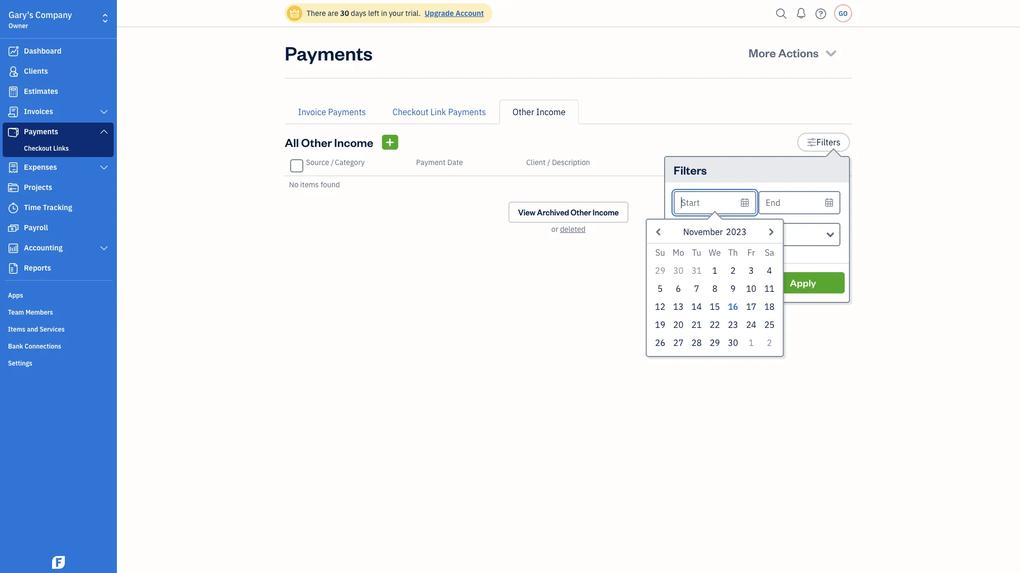 Task type: describe. For each thing, give the bounding box(es) containing it.
3
[[749, 265, 754, 277]]

left
[[368, 8, 379, 18]]

apply
[[790, 277, 816, 289]]

payments down are
[[285, 40, 373, 65]]

payments right invoice
[[328, 107, 366, 118]]

gary's
[[9, 9, 33, 20]]

9
[[731, 284, 736, 295]]

dashboard image
[[7, 46, 20, 57]]

27
[[673, 338, 684, 349]]

time tracking
[[24, 203, 72, 213]]

notifications image
[[793, 3, 810, 24]]

18
[[765, 302, 775, 313]]

1 vertical spatial 30 button
[[724, 334, 742, 352]]

apply button
[[762, 273, 845, 294]]

chevron large down image for expenses
[[99, 164, 109, 172]]

filters inside dropdown button
[[817, 137, 841, 148]]

view archived other income
[[518, 208, 619, 218]]

th
[[728, 247, 738, 259]]

2 vertical spatial other
[[571, 208, 591, 218]]

client image
[[7, 66, 20, 77]]

1 vertical spatial 29 button
[[706, 334, 724, 352]]

payment date button
[[416, 158, 463, 167]]

16 button
[[724, 298, 742, 316]]

17 button
[[742, 298, 761, 316]]

chevrondown image
[[824, 45, 839, 60]]

team
[[8, 308, 24, 317]]

deleted link
[[560, 225, 586, 234]]

tu
[[692, 247, 701, 259]]

no items found
[[289, 180, 340, 190]]

12
[[655, 302, 665, 313]]

23 button
[[724, 316, 742, 334]]

time
[[24, 203, 41, 213]]

28 button
[[688, 334, 706, 352]]

1 vertical spatial 30
[[673, 265, 684, 277]]

0 vertical spatial 30 button
[[669, 262, 688, 280]]

invoices link
[[3, 103, 114, 122]]

view archived other income link
[[509, 202, 629, 223]]

go
[[839, 9, 848, 18]]

in
[[381, 8, 387, 18]]

16
[[728, 302, 738, 313]]

or deleted
[[552, 225, 586, 234]]

date
[[447, 158, 463, 167]]

items and services
[[8, 325, 65, 334]]

items
[[8, 325, 25, 334]]

more actions button
[[739, 40, 848, 65]]

checkout for checkout links
[[24, 144, 52, 153]]

8 button
[[706, 280, 724, 298]]

sa
[[765, 247, 774, 259]]

settings
[[8, 359, 32, 368]]

owner
[[9, 21, 28, 30]]

projects
[[24, 183, 52, 192]]

main element
[[0, 0, 143, 574]]

no
[[289, 180, 299, 190]]

bank
[[8, 342, 23, 351]]

company
[[35, 9, 72, 20]]

amount
[[822, 158, 848, 167]]

0 horizontal spatial 29
[[655, 265, 665, 277]]

timer image
[[7, 203, 20, 214]]

settings image
[[807, 136, 817, 149]]

23
[[728, 320, 738, 331]]

upgrade
[[425, 8, 454, 18]]

grid containing su
[[651, 244, 779, 352]]

27 button
[[669, 334, 688, 352]]

payment
[[416, 158, 446, 167]]

14
[[692, 302, 702, 313]]

1 horizontal spatial 1
[[749, 338, 754, 349]]

estimates
[[24, 86, 58, 96]]

upgrade account link
[[423, 8, 484, 18]]

expenses
[[24, 162, 57, 172]]

apps link
[[3, 287, 114, 303]]

1 horizontal spatial other
[[513, 107, 534, 118]]

payments link
[[3, 123, 114, 142]]

1 horizontal spatial 29
[[710, 338, 720, 349]]

Start date in MM/DD/YYYY format text field
[[674, 191, 756, 215]]

0 horizontal spatial 2
[[731, 265, 736, 277]]

source
[[306, 158, 329, 167]]

13
[[673, 302, 684, 313]]

1 vertical spatial 1 button
[[742, 334, 761, 352]]

members
[[26, 308, 53, 317]]

14 button
[[688, 298, 706, 316]]

2 horizontal spatial income
[[593, 208, 619, 218]]

9 button
[[724, 280, 742, 298]]

link
[[431, 107, 446, 118]]

12 button
[[651, 298, 669, 316]]

25 button
[[761, 316, 779, 334]]

links
[[53, 144, 69, 153]]

22 button
[[706, 316, 724, 334]]

bank connections link
[[3, 338, 114, 354]]

time tracking link
[[3, 199, 114, 218]]

0 horizontal spatial 1
[[712, 265, 718, 277]]

17
[[746, 302, 757, 313]]

project image
[[7, 183, 20, 193]]

invoice
[[298, 107, 326, 118]]

apps
[[8, 291, 23, 300]]

checkout link payments link
[[379, 100, 499, 124]]

2 vertical spatial 30
[[728, 338, 738, 349]]

31
[[692, 265, 702, 277]]

fr
[[748, 247, 755, 259]]

go to help image
[[813, 6, 830, 22]]

all
[[285, 135, 299, 150]]

actions
[[778, 45, 819, 60]]

invoices
[[24, 107, 53, 116]]

mo
[[673, 247, 684, 259]]

client / description
[[526, 158, 590, 167]]

chart image
[[7, 243, 20, 254]]

0 vertical spatial 2 button
[[724, 262, 742, 280]]

7 button
[[688, 280, 706, 298]]



Task type: locate. For each thing, give the bounding box(es) containing it.
tracking
[[43, 203, 72, 213]]

we
[[709, 247, 721, 259]]

other up deleted
[[571, 208, 591, 218]]

1 button
[[706, 262, 724, 280], [742, 334, 761, 352]]

0 vertical spatial chevron large down image
[[99, 128, 109, 136]]

add new other income entry image
[[385, 136, 395, 149]]

1 / from the left
[[331, 158, 334, 167]]

2 vertical spatial income
[[593, 208, 619, 218]]

0 vertical spatial filters
[[817, 137, 841, 148]]

payment date
[[416, 158, 463, 167]]

20 button
[[669, 316, 688, 334]]

expense image
[[7, 163, 20, 173]]

chevron large down image
[[99, 108, 109, 116], [99, 164, 109, 172]]

30 button
[[669, 262, 688, 280], [724, 334, 742, 352]]

0 horizontal spatial filters
[[674, 162, 707, 177]]

grid
[[651, 244, 779, 352]]

checkout links
[[24, 144, 69, 153]]

checkout left link
[[393, 107, 429, 118]]

1 vertical spatial 2 button
[[761, 334, 779, 352]]

29 down 22 on the bottom of the page
[[710, 338, 720, 349]]

and
[[27, 325, 38, 334]]

0 vertical spatial other
[[513, 107, 534, 118]]

20
[[673, 320, 684, 331]]

2023
[[726, 227, 747, 238]]

filters up start date in mm/dd/yyyy format text box
[[674, 162, 707, 177]]

invoice payments
[[298, 107, 366, 118]]

6 button
[[669, 280, 688, 298]]

other up client
[[513, 107, 534, 118]]

settings link
[[3, 355, 114, 371]]

other income link
[[499, 100, 579, 124]]

/ right client
[[548, 158, 550, 167]]

30 button down the mo
[[669, 262, 688, 280]]

crown image
[[289, 8, 300, 19]]

there
[[307, 8, 326, 18]]

1 horizontal spatial /
[[548, 158, 550, 167]]

End date in MM/DD/YYYY format text field
[[758, 191, 841, 215]]

estimate image
[[7, 87, 20, 97]]

11
[[765, 284, 775, 295]]

items and services link
[[3, 321, 114, 337]]

1 horizontal spatial 1 button
[[742, 334, 761, 352]]

1 vertical spatial chevron large down image
[[99, 244, 109, 253]]

29 down su
[[655, 265, 665, 277]]

amount button
[[822, 158, 848, 167]]

/ for description
[[548, 158, 550, 167]]

checkout
[[393, 107, 429, 118], [24, 144, 52, 153]]

21
[[692, 320, 702, 331]]

29 button
[[651, 262, 669, 280], [706, 334, 724, 352]]

chevron large down image down checkout links link on the top left
[[99, 164, 109, 172]]

1 button down 24
[[742, 334, 761, 352]]

payments inside 'main' element
[[24, 127, 58, 137]]

25
[[765, 320, 775, 331]]

0 vertical spatial chevron large down image
[[99, 108, 109, 116]]

chevron large down image up checkout links link on the top left
[[99, 128, 109, 136]]

30 right are
[[340, 8, 349, 18]]

1 horizontal spatial 29 button
[[706, 334, 724, 352]]

1 up clear
[[712, 265, 718, 277]]

2 horizontal spatial 30
[[728, 338, 738, 349]]

/
[[331, 158, 334, 167], [548, 158, 550, 167]]

8
[[712, 284, 718, 295]]

there are 30 days left in your trial. upgrade account
[[307, 8, 484, 18]]

source / category
[[306, 158, 365, 167]]

0 horizontal spatial /
[[331, 158, 334, 167]]

28
[[692, 338, 702, 349]]

checkout links link
[[5, 142, 112, 155]]

go button
[[834, 4, 852, 22]]

reports
[[24, 263, 51, 273]]

0 vertical spatial 30
[[340, 8, 349, 18]]

0 horizontal spatial checkout
[[24, 144, 52, 153]]

0 horizontal spatial other
[[301, 135, 332, 150]]

all other income
[[285, 135, 374, 150]]

2
[[731, 265, 736, 277], [767, 338, 772, 349]]

checkout for checkout link payments
[[393, 107, 429, 118]]

4
[[767, 265, 772, 277]]

payments
[[285, 40, 373, 65], [328, 107, 366, 118], [448, 107, 486, 118], [24, 127, 58, 137]]

2 chevron large down image from the top
[[99, 244, 109, 253]]

/ right source
[[331, 158, 334, 167]]

1 chevron large down image from the top
[[99, 108, 109, 116]]

freshbooks image
[[50, 557, 67, 570]]

more
[[749, 45, 776, 60]]

report image
[[7, 264, 20, 274]]

1 chevron large down image from the top
[[99, 128, 109, 136]]

5 button
[[651, 280, 669, 298]]

29 button down 22 on the bottom of the page
[[706, 334, 724, 352]]

1 vertical spatial income
[[334, 135, 374, 150]]

income
[[536, 107, 566, 118], [334, 135, 374, 150], [593, 208, 619, 218]]

1 vertical spatial filters
[[674, 162, 707, 177]]

2 chevron large down image from the top
[[99, 164, 109, 172]]

2 button up 9
[[724, 262, 742, 280]]

payments up checkout links
[[24, 127, 58, 137]]

2 button down the 25
[[761, 334, 779, 352]]

0 horizontal spatial 2 button
[[724, 262, 742, 280]]

1 down 24
[[749, 338, 754, 349]]

0 vertical spatial 29 button
[[651, 262, 669, 280]]

7
[[694, 284, 699, 295]]

clear
[[704, 277, 728, 289]]

1 vertical spatial 1
[[749, 338, 754, 349]]

connections
[[25, 342, 61, 351]]

payment image
[[7, 127, 20, 138]]

money image
[[7, 223, 20, 234]]

1 button down the we
[[706, 262, 724, 280]]

0 horizontal spatial 30 button
[[669, 262, 688, 280]]

chevron large down image down estimates link
[[99, 108, 109, 116]]

10
[[746, 284, 757, 295]]

1 vertical spatial 29
[[710, 338, 720, 349]]

trial.
[[406, 8, 421, 18]]

1
[[712, 265, 718, 277], [749, 338, 754, 349]]

30 down 23 button
[[728, 338, 738, 349]]

filters button
[[797, 133, 850, 152]]

expenses link
[[3, 158, 114, 177]]

clients link
[[3, 62, 114, 81]]

account
[[456, 8, 484, 18]]

30 down the mo
[[673, 265, 684, 277]]

/ for category
[[331, 158, 334, 167]]

0 vertical spatial 1
[[712, 265, 718, 277]]

chevron large down image down the "payroll" link
[[99, 244, 109, 253]]

clear button
[[674, 273, 757, 294]]

0 vertical spatial income
[[536, 107, 566, 118]]

chevron large down image for invoices
[[99, 108, 109, 116]]

11 button
[[761, 280, 779, 298]]

10 button
[[742, 280, 761, 298]]

0 vertical spatial checkout
[[393, 107, 429, 118]]

projects link
[[3, 179, 114, 198]]

november
[[683, 227, 723, 238]]

0 vertical spatial 1 button
[[706, 262, 724, 280]]

24
[[746, 320, 757, 331]]

29 button down su
[[651, 262, 669, 280]]

chevron large down image inside accounting link
[[99, 244, 109, 253]]

gary's company owner
[[9, 9, 72, 30]]

client
[[526, 158, 546, 167]]

1 horizontal spatial filters
[[817, 137, 841, 148]]

accounting link
[[3, 239, 114, 258]]

su
[[655, 247, 665, 259]]

chevron large down image
[[99, 128, 109, 136], [99, 244, 109, 253]]

13 button
[[669, 298, 688, 316]]

other up source
[[301, 135, 332, 150]]

dashboard
[[24, 46, 61, 56]]

chevron large down image for accounting
[[99, 244, 109, 253]]

accounting
[[24, 243, 63, 253]]

chevron large down image inside invoices link
[[99, 108, 109, 116]]

view
[[518, 208, 536, 218]]

checkout link payments
[[393, 107, 486, 118]]

1 vertical spatial chevron large down image
[[99, 164, 109, 172]]

1 horizontal spatial 30 button
[[724, 334, 742, 352]]

1 vertical spatial checkout
[[24, 144, 52, 153]]

1 horizontal spatial income
[[536, 107, 566, 118]]

1 vertical spatial other
[[301, 135, 332, 150]]

november 2023
[[683, 227, 747, 238]]

1 vertical spatial 2
[[767, 338, 772, 349]]

1 horizontal spatial checkout
[[393, 107, 429, 118]]

2 down th
[[731, 265, 736, 277]]

0 horizontal spatial 29 button
[[651, 262, 669, 280]]

6
[[676, 284, 681, 295]]

deleted
[[560, 225, 586, 234]]

dashboard link
[[3, 42, 114, 61]]

0 horizontal spatial income
[[334, 135, 374, 150]]

estimates link
[[3, 82, 114, 102]]

checkout inside 'main' element
[[24, 144, 52, 153]]

payments right link
[[448, 107, 486, 118]]

checkout up expenses
[[24, 144, 52, 153]]

services
[[40, 325, 65, 334]]

2 / from the left
[[548, 158, 550, 167]]

1 horizontal spatial 30
[[673, 265, 684, 277]]

chevron large down image for payments
[[99, 128, 109, 136]]

payroll
[[24, 223, 48, 233]]

archived
[[537, 208, 569, 218]]

1 horizontal spatial 2
[[767, 338, 772, 349]]

0 vertical spatial 2
[[731, 265, 736, 277]]

0 vertical spatial 29
[[655, 265, 665, 277]]

2 horizontal spatial other
[[571, 208, 591, 218]]

21 button
[[688, 316, 706, 334]]

1 horizontal spatial 2 button
[[761, 334, 779, 352]]

0 horizontal spatial 1 button
[[706, 262, 724, 280]]

0 horizontal spatial 30
[[340, 8, 349, 18]]

2 down the 25 button
[[767, 338, 772, 349]]

search image
[[773, 6, 790, 22]]

invoice image
[[7, 107, 20, 117]]

chevron large down image inside payments link
[[99, 128, 109, 136]]

22
[[710, 320, 720, 331]]

filters up amount on the right top of the page
[[817, 137, 841, 148]]

18 button
[[761, 298, 779, 316]]

5
[[658, 284, 663, 295]]

30 button down 23
[[724, 334, 742, 352]]



Task type: vqa. For each thing, say whether or not it's contained in the screenshot.
There are 17 days left in your trial. Upgrade Account
no



